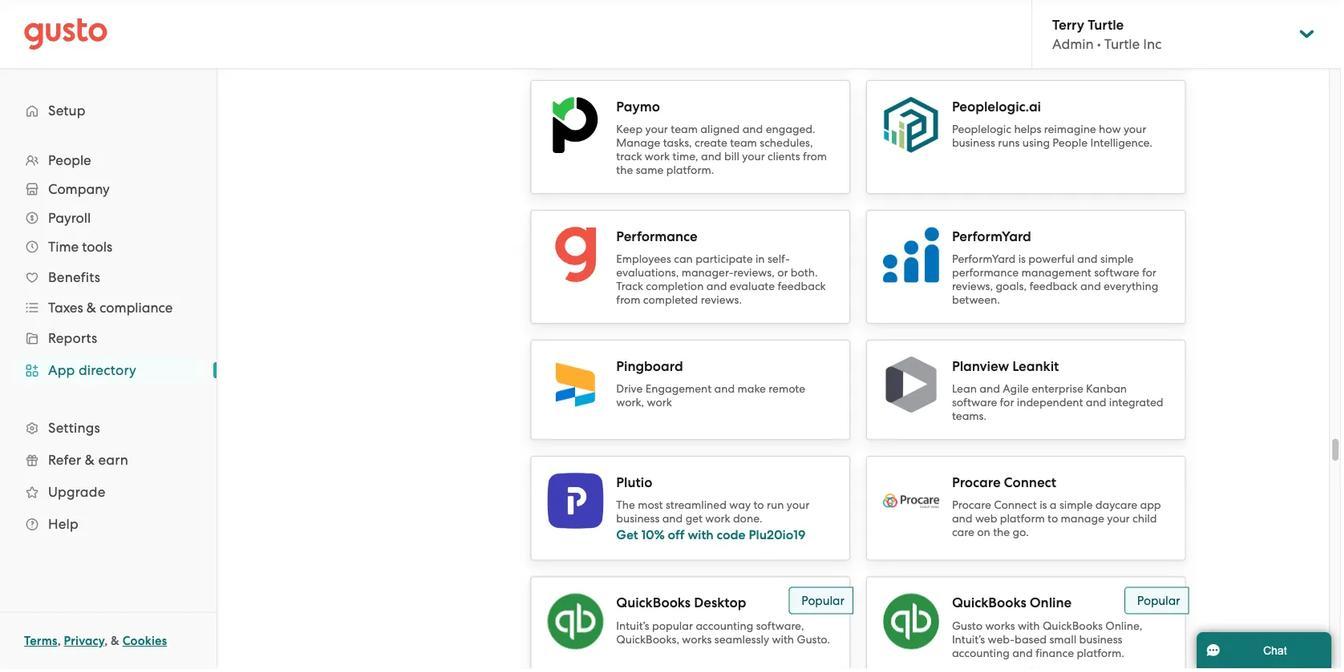 Task type: describe. For each thing, give the bounding box(es) containing it.
settings
[[48, 420, 100, 436]]

aligned
[[701, 123, 740, 136]]

reviews, inside performyard performyard is powerful and simple performance management software for reviews, goals, feedback and everything between.
[[952, 280, 993, 293]]

plutio
[[616, 475, 653, 491]]

popular for quickbooks online
[[1137, 594, 1180, 608]]

software,
[[756, 620, 804, 633]]

simple inside procare connect procare connect is a simple daycare app and web platform to manage your child care on the go.
[[1060, 499, 1093, 512]]

and inside pingboard drive engagement and make remote work, work
[[714, 383, 735, 396]]

quickbooks for quickbooks online
[[952, 595, 1027, 612]]

time tools
[[48, 239, 112, 255]]

bill
[[724, 150, 740, 163]]

with inside quickbooks online gusto works with quickbooks online, intuit's web-based small business accounting and finance platform.
[[1018, 620, 1040, 633]]

•
[[1097, 36, 1101, 52]]

helps
[[1014, 123, 1042, 136]]

1 vertical spatial turtle
[[1105, 36, 1140, 52]]

plutio logo image
[[547, 473, 604, 529]]

remote
[[769, 383, 805, 396]]

people inside peoplelogic.ai peoplelogic helps reimagine how your business runs using people intelligence.
[[1053, 136, 1088, 150]]

run
[[767, 499, 784, 512]]

runs
[[998, 136, 1020, 150]]

independent
[[1017, 396, 1083, 410]]

procare connect procare connect is a simple daycare app and web platform to manage your child care on the go.
[[952, 475, 1161, 540]]

cookies button
[[123, 632, 167, 651]]

your up manage
[[645, 123, 668, 136]]

people button
[[16, 146, 201, 175]]

keep
[[616, 123, 643, 136]]

people inside dropdown button
[[48, 152, 91, 168]]

the inside paymo keep your team aligned and engaged. manage tasks, create team schedules, track work time, and bill your clients from the same platform.
[[616, 164, 633, 177]]

web
[[975, 513, 997, 526]]

feedback inside performyard performyard is powerful and simple performance management software for reviews, goals, feedback and everything between.
[[1030, 280, 1078, 293]]

& for earn
[[85, 452, 95, 469]]

paymo keep your team aligned and engaged. manage tasks, create team schedules, track work time, and bill your clients from the same platform.
[[616, 98, 827, 177]]

2 , from the left
[[104, 635, 108, 649]]

small
[[1050, 633, 1077, 647]]

peoplelogic.ai logo image
[[883, 97, 939, 153]]

for inside performyard performyard is powerful and simple performance management software for reviews, goals, feedback and everything between.
[[1142, 266, 1157, 280]]

quickbooks desktop logo image
[[547, 594, 604, 650]]

platform
[[1000, 513, 1045, 526]]

care
[[952, 526, 975, 540]]

employees
[[616, 253, 671, 266]]

online,
[[1106, 620, 1143, 633]]

feedback inside performance employees can participate in self- evaluations, manager-reviews, or both. track completion and evaluate feedback from completed reviews.
[[778, 280, 826, 293]]

business inside quickbooks online gusto works with quickbooks online, intuit's web-based small business accounting and finance platform.
[[1079, 633, 1123, 647]]

peoplelogic.ai peoplelogic helps reimagine how your business runs using people intelligence.
[[952, 98, 1153, 150]]

clients
[[768, 150, 800, 163]]

leankit
[[1013, 358, 1059, 375]]

with inside quickbooks desktop intuit's popular accounting software, quickbooks, works seamlessly with gusto.
[[772, 633, 794, 647]]

your right the bill
[[742, 150, 765, 163]]

participate
[[696, 253, 753, 266]]

desktop
[[694, 595, 746, 612]]

help
[[48, 517, 79, 533]]

reviews, inside performance employees can participate in self- evaluations, manager-reviews, or both. track completion and evaluate feedback from completed reviews.
[[734, 266, 775, 280]]

0 vertical spatial connect
[[1004, 475, 1057, 491]]

popular
[[652, 620, 693, 633]]

reviews.
[[701, 294, 742, 307]]

plutio the most streamlined way to run your business and get work done. get 10% off with code plu20io19
[[616, 475, 810, 543]]

quickbooks desktop intuit's popular accounting software, quickbooks, works seamlessly with gusto.
[[616, 595, 830, 647]]

online
[[1030, 595, 1072, 612]]

refer
[[48, 452, 81, 469]]

quickbooks,
[[616, 633, 679, 647]]

platform. inside paymo keep your team aligned and engaged. manage tasks, create team schedules, track work time, and bill your clients from the same platform.
[[666, 164, 714, 177]]

planview leankit logo image
[[883, 357, 939, 413]]

refer & earn
[[48, 452, 128, 469]]

time
[[48, 239, 79, 255]]

company button
[[16, 175, 201, 204]]

everything
[[1104, 280, 1159, 293]]

work inside plutio the most streamlined way to run your business and get work done. get 10% off with code plu20io19
[[705, 513, 730, 526]]

completed
[[643, 294, 698, 307]]

benefits link
[[16, 263, 201, 292]]

0 vertical spatial team
[[671, 123, 698, 136]]

reimagine
[[1044, 123, 1096, 136]]

daycare
[[1096, 499, 1138, 512]]

performyard performyard is powerful and simple performance management software for reviews, goals, feedback and everything between.
[[952, 228, 1159, 307]]

work,
[[616, 396, 644, 410]]

your inside peoplelogic.ai peoplelogic helps reimagine how your business runs using people intelligence.
[[1124, 123, 1147, 136]]

app directory link
[[16, 356, 201, 385]]

performance employees can participate in self- evaluations, manager-reviews, or both. track completion and evaluate feedback from completed reviews.
[[616, 228, 826, 307]]

2 procare from the top
[[952, 499, 991, 512]]

go.
[[1013, 526, 1029, 540]]

evaluations,
[[616, 266, 679, 280]]

earn
[[98, 452, 128, 469]]

compliance
[[100, 300, 173, 316]]

performance
[[952, 266, 1019, 280]]

is inside performyard performyard is powerful and simple performance management software for reviews, goals, feedback and everything between.
[[1019, 253, 1026, 266]]

and down planview
[[980, 383, 1000, 396]]

and inside performance employees can participate in self- evaluations, manager-reviews, or both. track completion and evaluate feedback from completed reviews.
[[707, 280, 727, 293]]

terms
[[24, 635, 57, 649]]

planview
[[952, 358, 1009, 375]]

tools
[[82, 239, 112, 255]]

integrated
[[1109, 396, 1164, 410]]

works inside quickbooks online gusto works with quickbooks online, intuit's web-based small business accounting and finance platform.
[[986, 620, 1015, 633]]

child
[[1133, 513, 1157, 526]]

for inside the planview leankit lean and agile enterprise kanban software for independent and integrated teams.
[[1000, 396, 1014, 410]]

both.
[[791, 266, 818, 280]]

track
[[616, 280, 643, 293]]

taxes & compliance
[[48, 300, 173, 316]]

and up management
[[1077, 253, 1098, 266]]

and right aligned
[[743, 123, 763, 136]]

get
[[616, 527, 638, 543]]

performance logo image
[[547, 227, 604, 283]]

work inside paymo keep your team aligned and engaged. manage tasks, create team schedules, track work time, and bill your clients from the same platform.
[[645, 150, 670, 163]]

your inside plutio the most streamlined way to run your business and get work done. get 10% off with code plu20io19
[[787, 499, 810, 512]]

to inside procare connect procare connect is a simple daycare app and web platform to manage your child care on the go.
[[1048, 513, 1058, 526]]

business inside plutio the most streamlined way to run your business and get work done. get 10% off with code plu20io19
[[616, 513, 660, 526]]

intuit's inside quickbooks desktop intuit's popular accounting software, quickbooks, works seamlessly with gusto.
[[616, 620, 649, 633]]

inc
[[1143, 36, 1162, 52]]

intuit's inside quickbooks online gusto works with quickbooks online, intuit's web-based small business accounting and finance platform.
[[952, 633, 985, 647]]

payroll button
[[16, 204, 201, 233]]

paymo
[[616, 98, 660, 115]]

or
[[777, 266, 788, 280]]

agile
[[1003, 383, 1029, 396]]

1 vertical spatial connect
[[994, 499, 1037, 512]]

simple inside performyard performyard is powerful and simple performance management software for reviews, goals, feedback and everything between.
[[1101, 253, 1134, 266]]

directory
[[79, 363, 136, 379]]

refer & earn link
[[16, 446, 201, 475]]



Task type: vqa. For each thing, say whether or not it's contained in the screenshot.
Cookies button
yes



Task type: locate. For each thing, give the bounding box(es) containing it.
based
[[1015, 633, 1047, 647]]

1 horizontal spatial to
[[1048, 513, 1058, 526]]

your right run
[[787, 499, 810, 512]]

1 feedback from the left
[[778, 280, 826, 293]]

quickbooks online gusto works with quickbooks online, intuit's web-based small business accounting and finance platform.
[[952, 595, 1143, 660]]

0 horizontal spatial business
[[616, 513, 660, 526]]

and inside plutio the most streamlined way to run your business and get work done. get 10% off with code plu20io19
[[662, 513, 683, 526]]

0 horizontal spatial intuit's
[[616, 620, 649, 633]]

the
[[616, 499, 635, 512]]

1 popular from the left
[[802, 594, 845, 608]]

1 horizontal spatial quickbooks
[[952, 595, 1027, 612]]

0 horizontal spatial software
[[952, 396, 997, 410]]

intelligence.
[[1091, 136, 1153, 150]]

software up everything
[[1094, 266, 1140, 280]]

is
[[1019, 253, 1026, 266], [1040, 499, 1047, 512]]

accounting inside quickbooks desktop intuit's popular accounting software, quickbooks, works seamlessly with gusto.
[[696, 620, 753, 633]]

self-
[[768, 253, 790, 266]]

reviews,
[[734, 266, 775, 280], [952, 280, 993, 293]]

terry turtle admin • turtle inc
[[1053, 16, 1162, 52]]

0 horizontal spatial accounting
[[696, 620, 753, 633]]

performyard logo image
[[883, 227, 939, 283]]

using
[[1023, 136, 1050, 150]]

manage
[[1061, 513, 1105, 526]]

setup link
[[16, 96, 201, 125]]

0 vertical spatial business
[[952, 136, 995, 150]]

2 vertical spatial &
[[111, 635, 120, 649]]

accounting inside quickbooks online gusto works with quickbooks online, intuit's web-based small business accounting and finance platform.
[[952, 647, 1010, 660]]

2 popular from the left
[[1137, 594, 1180, 608]]

0 vertical spatial for
[[1142, 266, 1157, 280]]

time,
[[673, 150, 698, 163]]

& for compliance
[[86, 300, 96, 316]]

drive
[[616, 383, 643, 396]]

business down online,
[[1079, 633, 1123, 647]]

2 performyard from the top
[[952, 253, 1016, 266]]

and left make
[[714, 383, 735, 396]]

0 vertical spatial procare
[[952, 475, 1001, 491]]

reviews, up "between."
[[952, 280, 993, 293]]

1 vertical spatial to
[[1048, 513, 1058, 526]]

1 horizontal spatial the
[[993, 526, 1010, 540]]

1 , from the left
[[57, 635, 61, 649]]

and up off
[[662, 513, 683, 526]]

and down management
[[1081, 280, 1101, 293]]

1 vertical spatial for
[[1000, 396, 1014, 410]]

and inside quickbooks online gusto works with quickbooks online, intuit's web-based small business accounting and finance platform.
[[1013, 647, 1033, 660]]

1 horizontal spatial from
[[803, 150, 827, 163]]

,
[[57, 635, 61, 649], [104, 635, 108, 649]]

1 vertical spatial platform.
[[1077, 647, 1125, 660]]

your down daycare
[[1107, 513, 1130, 526]]

reports link
[[16, 324, 201, 353]]

quickbooks for quickbooks desktop
[[616, 595, 691, 612]]

enterprise
[[1032, 383, 1084, 396]]

1 procare from the top
[[952, 475, 1001, 491]]

work inside pingboard drive engagement and make remote work, work
[[647, 396, 672, 410]]

accounting down web- at the bottom right
[[952, 647, 1010, 660]]

0 vertical spatial is
[[1019, 253, 1026, 266]]

0 horizontal spatial feedback
[[778, 280, 826, 293]]

reports
[[48, 331, 97, 347]]

10%
[[641, 527, 665, 543]]

1 horizontal spatial platform.
[[1077, 647, 1125, 660]]

1 horizontal spatial intuit's
[[952, 633, 985, 647]]

and down create
[[701, 150, 722, 163]]

1 vertical spatial from
[[616, 294, 641, 307]]

platform. down time,
[[666, 164, 714, 177]]

for
[[1142, 266, 1157, 280], [1000, 396, 1014, 410]]

upgrade link
[[16, 478, 201, 507]]

management
[[1022, 266, 1092, 280]]

your up intelligence.
[[1124, 123, 1147, 136]]

1 vertical spatial accounting
[[952, 647, 1010, 660]]

popular up gusto.
[[802, 594, 845, 608]]

paymo logo image
[[547, 97, 604, 153]]

is left a
[[1040, 499, 1047, 512]]

1 horizontal spatial people
[[1053, 136, 1088, 150]]

people down "reimagine"
[[1053, 136, 1088, 150]]

from inside performance employees can participate in self- evaluations, manager-reviews, or both. track completion and evaluate feedback from completed reviews.
[[616, 294, 641, 307]]

0 horizontal spatial simple
[[1060, 499, 1093, 512]]

upgrade
[[48, 485, 105, 501]]

works inside quickbooks desktop intuit's popular accounting software, quickbooks, works seamlessly with gusto.
[[682, 633, 712, 647]]

0 horizontal spatial with
[[688, 527, 714, 543]]

quickbooks inside quickbooks desktop intuit's popular accounting software, quickbooks, works seamlessly with gusto.
[[616, 595, 691, 612]]

pingboard logo image
[[547, 357, 604, 413]]

1 vertical spatial reviews,
[[952, 280, 993, 293]]

goals,
[[996, 280, 1027, 293]]

and inside procare connect procare connect is a simple daycare app and web platform to manage your child care on the go.
[[952, 513, 973, 526]]

0 vertical spatial simple
[[1101, 253, 1134, 266]]

1 horizontal spatial software
[[1094, 266, 1140, 280]]

0 vertical spatial to
[[754, 499, 764, 512]]

is inside procare connect procare connect is a simple daycare app and web platform to manage your child care on the go.
[[1040, 499, 1047, 512]]

how
[[1099, 123, 1121, 136]]

0 vertical spatial turtle
[[1088, 16, 1124, 33]]

, left the 'cookies'
[[104, 635, 108, 649]]

gusto.
[[797, 633, 830, 647]]

popular for quickbooks desktop
[[802, 594, 845, 608]]

& right taxes
[[86, 300, 96, 316]]

1 vertical spatial business
[[616, 513, 660, 526]]

0 horizontal spatial platform.
[[666, 164, 714, 177]]

1 vertical spatial is
[[1040, 499, 1047, 512]]

streamlined
[[666, 499, 727, 512]]

to down a
[[1048, 513, 1058, 526]]

intuit's up quickbooks,
[[616, 620, 649, 633]]

accounting
[[696, 620, 753, 633], [952, 647, 1010, 660]]

quickbooks up popular
[[616, 595, 691, 612]]

and
[[743, 123, 763, 136], [701, 150, 722, 163], [1077, 253, 1098, 266], [707, 280, 727, 293], [1081, 280, 1101, 293], [714, 383, 735, 396], [980, 383, 1000, 396], [1086, 396, 1107, 410], [662, 513, 683, 526], [952, 513, 973, 526], [1013, 647, 1033, 660]]

powerful
[[1029, 253, 1075, 266]]

2 horizontal spatial with
[[1018, 620, 1040, 633]]

1 horizontal spatial team
[[730, 136, 757, 150]]

and down kanban
[[1086, 396, 1107, 410]]

people
[[1053, 136, 1088, 150], [48, 152, 91, 168]]

1 vertical spatial the
[[993, 526, 1010, 540]]

work
[[645, 150, 670, 163], [647, 396, 672, 410], [705, 513, 730, 526]]

1 vertical spatial &
[[85, 452, 95, 469]]

the inside procare connect procare connect is a simple daycare app and web platform to manage your child care on the go.
[[993, 526, 1010, 540]]

the
[[616, 164, 633, 177], [993, 526, 1010, 540]]

evaluate
[[730, 280, 775, 293]]

1 horizontal spatial popular
[[1137, 594, 1180, 608]]

from inside paymo keep your team aligned and engaged. manage tasks, create team schedules, track work time, and bill your clients from the same platform.
[[803, 150, 827, 163]]

turtle
[[1088, 16, 1124, 33], [1105, 36, 1140, 52]]

1 horizontal spatial business
[[952, 136, 995, 150]]

0 horizontal spatial reviews,
[[734, 266, 775, 280]]

1 vertical spatial people
[[48, 152, 91, 168]]

terry
[[1053, 16, 1085, 33]]

&
[[86, 300, 96, 316], [85, 452, 95, 469], [111, 635, 120, 649]]

the right on
[[993, 526, 1010, 540]]

0 vertical spatial reviews,
[[734, 266, 775, 280]]

list containing people
[[0, 146, 217, 541]]

gusto navigation element
[[0, 69, 217, 566]]

web-
[[988, 633, 1015, 647]]

gusto
[[952, 620, 983, 633]]

your inside procare connect procare connect is a simple daycare app and web platform to manage your child care on the go.
[[1107, 513, 1130, 526]]

and down based at the bottom right
[[1013, 647, 1033, 660]]

1 vertical spatial procare
[[952, 499, 991, 512]]

lean
[[952, 383, 977, 396]]

the down track
[[616, 164, 633, 177]]

1 vertical spatial work
[[647, 396, 672, 410]]

on
[[977, 526, 991, 540]]

privacy link
[[64, 635, 104, 649]]

0 vertical spatial software
[[1094, 266, 1140, 280]]

connect up a
[[1004, 475, 1057, 491]]

2 horizontal spatial business
[[1079, 633, 1123, 647]]

software inside the planview leankit lean and agile enterprise kanban software for independent and integrated teams.
[[952, 396, 997, 410]]

software up "teams."
[[952, 396, 997, 410]]

peoplelogic
[[952, 123, 1012, 136]]

from down the track
[[616, 294, 641, 307]]

same
[[636, 164, 664, 177]]

platform. down online,
[[1077, 647, 1125, 660]]

tasks,
[[663, 136, 692, 150]]

to inside plutio the most streamlined way to run your business and get work done. get 10% off with code plu20io19
[[754, 499, 764, 512]]

0 vertical spatial platform.
[[666, 164, 714, 177]]

1 horizontal spatial works
[[986, 620, 1015, 633]]

time tools button
[[16, 233, 201, 262]]

with down software,
[[772, 633, 794, 647]]

and up reviews. at the top right of the page
[[707, 280, 727, 293]]

& left the 'cookies'
[[111, 635, 120, 649]]

works down popular
[[682, 633, 712, 647]]

intuit's down 'gusto'
[[952, 633, 985, 647]]

& inside taxes & compliance dropdown button
[[86, 300, 96, 316]]

0 horizontal spatial to
[[754, 499, 764, 512]]

track
[[616, 150, 642, 163]]

simple up manage
[[1060, 499, 1093, 512]]

home image
[[24, 18, 108, 50]]

2 horizontal spatial quickbooks
[[1043, 620, 1103, 633]]

2 vertical spatial work
[[705, 513, 730, 526]]

finance
[[1036, 647, 1074, 660]]

0 horizontal spatial is
[[1019, 253, 1026, 266]]

connect up platform
[[994, 499, 1037, 512]]

privacy
[[64, 635, 104, 649]]

with up based at the bottom right
[[1018, 620, 1040, 633]]

0 horizontal spatial team
[[671, 123, 698, 136]]

0 horizontal spatial for
[[1000, 396, 1014, 410]]

accounting up "seamlessly"
[[696, 620, 753, 633]]

feedback down management
[[1030, 280, 1078, 293]]

help link
[[16, 510, 201, 539]]

work up same
[[645, 150, 670, 163]]

simple up everything
[[1101, 253, 1134, 266]]

0 horizontal spatial from
[[616, 294, 641, 307]]

kanban
[[1086, 383, 1127, 396]]

business down peoplelogic at the top
[[952, 136, 995, 150]]

most
[[638, 499, 663, 512]]

feedback down both.
[[778, 280, 826, 293]]

0 horizontal spatial popular
[[802, 594, 845, 608]]

0 horizontal spatial works
[[682, 633, 712, 647]]

turtle up •
[[1088, 16, 1124, 33]]

& inside refer & earn link
[[85, 452, 95, 469]]

2 vertical spatial business
[[1079, 633, 1123, 647]]

0 horizontal spatial ,
[[57, 635, 61, 649]]

code
[[717, 527, 746, 543]]

engagement
[[646, 383, 712, 396]]

seamlessly
[[715, 633, 769, 647]]

popular up online,
[[1137, 594, 1180, 608]]

software inside performyard performyard is powerful and simple performance management software for reviews, goals, feedback and everything between.
[[1094, 266, 1140, 280]]

1 performyard from the top
[[952, 228, 1031, 245]]

with down 'get'
[[688, 527, 714, 543]]

2 feedback from the left
[[1030, 280, 1078, 293]]

1 vertical spatial simple
[[1060, 499, 1093, 512]]

manager-
[[682, 266, 734, 280]]

quickbooks up small
[[1043, 620, 1103, 633]]

terms link
[[24, 635, 57, 649]]

1 vertical spatial team
[[730, 136, 757, 150]]

1 horizontal spatial simple
[[1101, 253, 1134, 266]]

0 horizontal spatial the
[[616, 164, 633, 177]]

quickbooks
[[616, 595, 691, 612], [952, 595, 1027, 612], [1043, 620, 1103, 633]]

0 vertical spatial &
[[86, 300, 96, 316]]

1 horizontal spatial with
[[772, 633, 794, 647]]

1 horizontal spatial reviews,
[[952, 280, 993, 293]]

& left 'earn'
[[85, 452, 95, 469]]

with inside plutio the most streamlined way to run your business and get work done. get 10% off with code plu20io19
[[688, 527, 714, 543]]

people up "company"
[[48, 152, 91, 168]]

0 vertical spatial accounting
[[696, 620, 753, 633]]

list
[[0, 146, 217, 541]]

0 horizontal spatial quickbooks
[[616, 595, 691, 612]]

1 horizontal spatial accounting
[[952, 647, 1010, 660]]

can
[[674, 253, 693, 266]]

and up care
[[952, 513, 973, 526]]

pingboard drive engagement and make remote work, work
[[616, 358, 805, 410]]

works up web- at the bottom right
[[986, 620, 1015, 633]]

between.
[[952, 294, 1000, 307]]

0 vertical spatial work
[[645, 150, 670, 163]]

procare connect logo image
[[883, 494, 939, 509]]

quickbooks up 'gusto'
[[952, 595, 1027, 612]]

a
[[1050, 499, 1057, 512]]

0 vertical spatial people
[[1053, 136, 1088, 150]]

feedback
[[778, 280, 826, 293], [1030, 280, 1078, 293]]

1 horizontal spatial for
[[1142, 266, 1157, 280]]

make
[[738, 383, 766, 396]]

turtle right •
[[1105, 36, 1140, 52]]

platform. inside quickbooks online gusto works with quickbooks online, intuit's web-based small business accounting and finance platform.
[[1077, 647, 1125, 660]]

work down engagement
[[647, 396, 672, 410]]

for down agile
[[1000, 396, 1014, 410]]

0 vertical spatial from
[[803, 150, 827, 163]]

1 horizontal spatial is
[[1040, 499, 1047, 512]]

1 vertical spatial performyard
[[952, 253, 1016, 266]]

way
[[729, 499, 751, 512]]

create
[[695, 136, 727, 150]]

team up the bill
[[730, 136, 757, 150]]

is up goals, on the right top
[[1019, 253, 1026, 266]]

0 vertical spatial performyard
[[952, 228, 1031, 245]]

quickbooks online logo image
[[883, 594, 939, 650]]

0 horizontal spatial people
[[48, 152, 91, 168]]

0 vertical spatial the
[[616, 164, 633, 177]]

in
[[756, 253, 765, 266]]

, left privacy link
[[57, 635, 61, 649]]

reviews, up evaluate
[[734, 266, 775, 280]]

1 horizontal spatial ,
[[104, 635, 108, 649]]

popular
[[802, 594, 845, 608], [1137, 594, 1180, 608]]

to left run
[[754, 499, 764, 512]]

1 horizontal spatial feedback
[[1030, 280, 1078, 293]]

business down the
[[616, 513, 660, 526]]

team up tasks,
[[671, 123, 698, 136]]

work up the code
[[705, 513, 730, 526]]

plu20io19
[[749, 527, 806, 543]]

for up everything
[[1142, 266, 1157, 280]]

schedules,
[[760, 136, 813, 150]]

from right clients
[[803, 150, 827, 163]]

chat button
[[1197, 633, 1332, 670]]

1 vertical spatial software
[[952, 396, 997, 410]]

taxes & compliance button
[[16, 294, 201, 323]]

app directory
[[48, 363, 136, 379]]

business inside peoplelogic.ai peoplelogic helps reimagine how your business runs using people intelligence.
[[952, 136, 995, 150]]

planview leankit lean and agile enterprise kanban software for independent and integrated teams.
[[952, 358, 1164, 423]]



